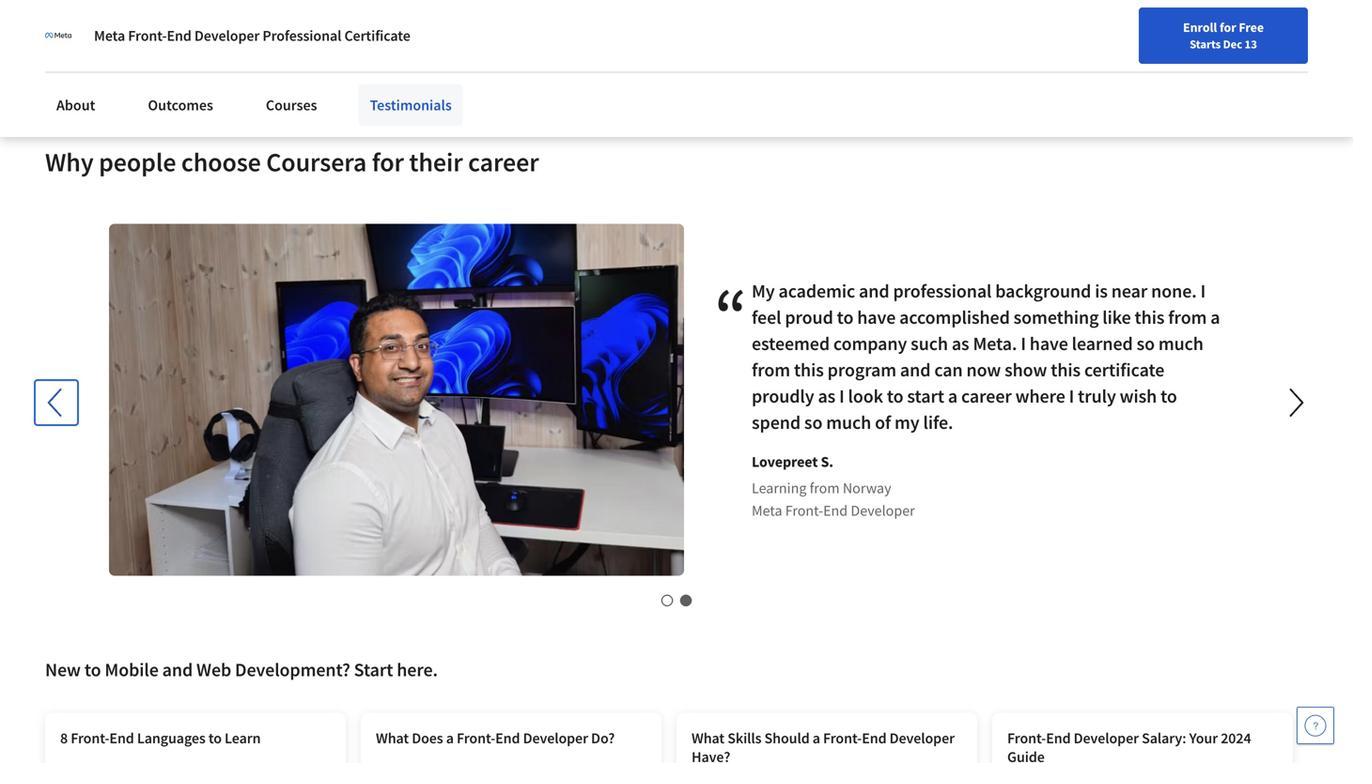 Task type: describe. For each thing, give the bounding box(es) containing it.
2024
[[1221, 730, 1251, 748]]

do?
[[591, 730, 615, 748]]

i right none.
[[1201, 280, 1206, 303]]

meta front-end developer professional certificate
[[94, 26, 410, 45]]

does
[[412, 730, 443, 748]]

have?
[[692, 748, 730, 764]]

my
[[752, 280, 775, 303]]

new
[[45, 659, 81, 682]]

developer inside "what skills should a front-end developer have?"
[[890, 730, 955, 748]]

none.
[[1151, 280, 1197, 303]]

their
[[409, 146, 463, 178]]

developer inside 'link'
[[523, 730, 588, 748]]

8 front-end languages to learn link
[[45, 714, 346, 764]]

outcomes link
[[137, 85, 224, 126]]

like
[[1103, 306, 1131, 329]]

background
[[995, 280, 1091, 303]]

and for "
[[859, 280, 889, 303]]

what does a front-end developer do?
[[376, 730, 615, 748]]

your
[[1189, 730, 1218, 748]]

learning
[[752, 479, 807, 498]]

about
[[56, 96, 95, 115]]

guide
[[1007, 748, 1045, 764]]

salary:
[[1142, 730, 1186, 748]]

2 horizontal spatial this
[[1135, 306, 1165, 329]]

front- inside front-end developer salary: your 2024 guide
[[1007, 730, 1046, 748]]

now
[[966, 358, 1001, 382]]

go to previous testimonial image
[[35, 381, 78, 426]]

2 horizontal spatial from
[[1168, 306, 1207, 329]]

developer inside front-end developer salary: your 2024 guide
[[1074, 730, 1139, 748]]

start
[[354, 659, 393, 682]]

i left look
[[839, 385, 844, 408]]

dec
[[1223, 37, 1242, 52]]

front- inside "lovepreet s. learning from norway meta front-end developer"
[[785, 502, 823, 521]]

8 front-end languages to learn
[[60, 730, 261, 748]]

is
[[1095, 280, 1108, 303]]

to right wish
[[1161, 385, 1177, 408]]

1 vertical spatial for
[[372, 146, 404, 178]]

i up show at the top right of page
[[1021, 332, 1026, 356]]

to up my
[[887, 385, 904, 408]]

view
[[75, 37, 103, 54]]

help center image
[[1304, 715, 1327, 738]]

can
[[934, 358, 963, 382]]

1 horizontal spatial have
[[1030, 332, 1068, 356]]

why
[[45, 146, 94, 178]]

such
[[911, 332, 948, 356]]

end inside "what skills should a front-end developer have?"
[[862, 730, 887, 748]]

what skills should a front-end developer have?
[[692, 730, 955, 764]]

0 vertical spatial as
[[952, 332, 969, 356]]

what for what skills should a front-end developer have?
[[692, 730, 725, 748]]

front-end developer salary: your 2024 guide link
[[992, 714, 1293, 764]]

what for what does a front-end developer do?
[[376, 730, 409, 748]]

feel
[[752, 306, 781, 329]]

0 vertical spatial meta
[[94, 26, 125, 45]]

truly
[[1078, 385, 1116, 408]]

people
[[99, 146, 176, 178]]

company
[[833, 332, 907, 356]]

professional
[[893, 280, 992, 303]]

look
[[848, 385, 883, 408]]

development?
[[235, 659, 350, 682]]

something
[[1014, 306, 1099, 329]]

proud
[[785, 306, 833, 329]]

view eligible degrees button
[[75, 36, 195, 55]]

eligible
[[105, 37, 147, 54]]

outcomes
[[148, 96, 213, 115]]

accomplished
[[899, 306, 1010, 329]]

s.
[[821, 453, 833, 472]]

life.
[[923, 411, 953, 435]]

program
[[828, 358, 897, 382]]

what does a front-end developer do? link
[[361, 714, 662, 764]]

to right proud
[[837, 306, 854, 329]]

my
[[895, 411, 920, 435]]

esteemed
[[752, 332, 830, 356]]

front- inside "link"
[[71, 730, 109, 748]]

to right new at the left of page
[[84, 659, 101, 682]]

wish
[[1120, 385, 1157, 408]]

1 horizontal spatial this
[[1051, 358, 1081, 382]]

1 vertical spatial from
[[752, 358, 790, 382]]

choose
[[181, 146, 261, 178]]

end inside what does a front-end developer do? 'link'
[[495, 730, 520, 748]]

start
[[907, 385, 944, 408]]



Task type: locate. For each thing, give the bounding box(es) containing it.
as
[[952, 332, 969, 356], [818, 385, 836, 408]]

much
[[1159, 332, 1204, 356], [826, 411, 871, 435]]

end inside the 8 front-end languages to learn "link"
[[109, 730, 134, 748]]

a inside 'link'
[[446, 730, 454, 748]]

0 horizontal spatial and
[[162, 659, 193, 682]]

what inside "what skills should a front-end developer have?"
[[692, 730, 725, 748]]

starts
[[1190, 37, 1221, 52]]

1 horizontal spatial and
[[859, 280, 889, 303]]

menu item
[[994, 19, 1115, 80]]

developer inside "lovepreet s. learning from norway meta front-end developer"
[[851, 502, 915, 521]]

1 vertical spatial meta
[[752, 502, 782, 521]]

go to previous testimonial image
[[47, 389, 62, 417]]

skills
[[728, 730, 762, 748]]

should
[[764, 730, 810, 748]]

courses
[[266, 96, 317, 115]]

show notifications image
[[1135, 23, 1157, 46]]

for up "dec"
[[1220, 19, 1236, 36]]

norway
[[843, 479, 891, 498]]

as down accomplished
[[952, 332, 969, 356]]

1 horizontal spatial so
[[1137, 332, 1155, 356]]

professional
[[263, 26, 341, 45]]

career down now
[[961, 385, 1012, 408]]

certificate
[[1084, 358, 1165, 382]]

from down 's.'
[[810, 479, 840, 498]]

1 horizontal spatial what
[[692, 730, 725, 748]]

from up proudly
[[752, 358, 790, 382]]

as left look
[[818, 385, 836, 408]]

1 horizontal spatial as
[[952, 332, 969, 356]]

testimonials
[[370, 96, 452, 115]]

and left web
[[162, 659, 193, 682]]

a inside "what skills should a front-end developer have?"
[[813, 730, 820, 748]]

much down none.
[[1159, 332, 1204, 356]]

enroll for free starts dec 13
[[1183, 19, 1264, 52]]

to
[[837, 306, 854, 329], [887, 385, 904, 408], [1161, 385, 1177, 408], [84, 659, 101, 682], [208, 730, 222, 748]]

spend
[[752, 411, 801, 435]]

1 horizontal spatial meta
[[752, 502, 782, 521]]

front- inside 'link'
[[457, 730, 495, 748]]

go to next testimonial image
[[1275, 381, 1318, 426]]

what left skills
[[692, 730, 725, 748]]

learned
[[1072, 332, 1133, 356]]

0 horizontal spatial career
[[468, 146, 539, 178]]

2 vertical spatial and
[[162, 659, 193, 682]]

why people choose coursera for their career
[[45, 146, 539, 178]]

0 horizontal spatial so
[[804, 411, 823, 435]]

0 horizontal spatial meta
[[94, 26, 125, 45]]

meta.
[[973, 332, 1017, 356]]

1 vertical spatial have
[[1030, 332, 1068, 356]]

lovepreet s. learning from norway meta front-end developer
[[752, 453, 915, 521]]

free
[[1239, 19, 1264, 36]]

academic
[[779, 280, 855, 303]]

developer
[[194, 26, 260, 45], [851, 502, 915, 521], [523, 730, 588, 748], [890, 730, 955, 748], [1074, 730, 1139, 748]]

and for new
[[162, 659, 193, 682]]

certificate
[[344, 26, 410, 45]]

so up certificate
[[1137, 332, 1155, 356]]

coursera image
[[23, 15, 142, 45]]

0 vertical spatial from
[[1168, 306, 1207, 329]]

0 vertical spatial and
[[859, 280, 889, 303]]

this right like
[[1135, 306, 1165, 329]]

0 vertical spatial much
[[1159, 332, 1204, 356]]

to inside the 8 front-end languages to learn "link"
[[208, 730, 222, 748]]

this
[[1135, 306, 1165, 329], [794, 358, 824, 382], [1051, 358, 1081, 382]]

1 horizontal spatial for
[[1220, 19, 1236, 36]]

0 horizontal spatial for
[[372, 146, 404, 178]]

so
[[1137, 332, 1155, 356], [804, 411, 823, 435]]

proudly
[[752, 385, 814, 408]]

and up company
[[859, 280, 889, 303]]

have down something
[[1030, 332, 1068, 356]]

slides element
[[79, 591, 1274, 610]]

learner-lovepreet s-norway image
[[109, 224, 684, 576]]

from down none.
[[1168, 306, 1207, 329]]

for
[[1220, 19, 1236, 36], [372, 146, 404, 178]]

0 horizontal spatial as
[[818, 385, 836, 408]]

have
[[857, 306, 896, 329], [1030, 332, 1068, 356]]

end inside front-end developer salary: your 2024 guide
[[1046, 730, 1071, 748]]

front-end developer salary: your 2024 guide
[[1007, 730, 1251, 764]]

where
[[1015, 385, 1065, 408]]

for inside enroll for free starts dec 13
[[1220, 19, 1236, 36]]

"
[[714, 268, 748, 367]]

i
[[1201, 280, 1206, 303], [1021, 332, 1026, 356], [839, 385, 844, 408], [1069, 385, 1074, 408]]

1 vertical spatial much
[[826, 411, 871, 435]]

end right does
[[495, 730, 520, 748]]

1 what from the left
[[376, 730, 409, 748]]

and up start in the bottom right of the page
[[900, 358, 931, 382]]

2 vertical spatial from
[[810, 479, 840, 498]]

this up where
[[1051, 358, 1081, 382]]

13
[[1245, 37, 1257, 52]]

end right guide
[[1046, 730, 1071, 748]]

what inside 'link'
[[376, 730, 409, 748]]

front-
[[128, 26, 167, 45], [785, 502, 823, 521], [71, 730, 109, 748], [457, 730, 495, 748], [823, 730, 862, 748], [1007, 730, 1046, 748]]

career inside " my academic and professional background is near none. i feel proud to have accomplished something like this from a esteemed company such as meta. i have learned so much from this program and can now show this certificate proudly as i look to start a career where i truly wish to spend so much of my life.
[[961, 385, 1012, 408]]

what left does
[[376, 730, 409, 748]]

8
[[60, 730, 68, 748]]

career
[[468, 146, 539, 178], [961, 385, 1012, 408]]

view eligible degrees
[[75, 37, 195, 54]]

web
[[196, 659, 231, 682]]

end inside "lovepreet s. learning from norway meta front-end developer"
[[823, 502, 848, 521]]

new to mobile and web development? start here.
[[45, 659, 438, 682]]

0 vertical spatial so
[[1137, 332, 1155, 356]]

front- inside "what skills should a front-end developer have?"
[[823, 730, 862, 748]]

2 horizontal spatial and
[[900, 358, 931, 382]]

to left learn
[[208, 730, 222, 748]]

1 vertical spatial and
[[900, 358, 931, 382]]

show
[[1005, 358, 1047, 382]]

coursera
[[266, 146, 367, 178]]

0 horizontal spatial have
[[857, 306, 896, 329]]

1 horizontal spatial much
[[1159, 332, 1204, 356]]

0 vertical spatial for
[[1220, 19, 1236, 36]]

of
[[875, 411, 891, 435]]

learn
[[225, 730, 261, 748]]

here.
[[397, 659, 438, 682]]

1 horizontal spatial career
[[961, 385, 1012, 408]]

career right their
[[468, 146, 539, 178]]

have up company
[[857, 306, 896, 329]]

testimonials link
[[359, 85, 463, 126]]

meta inside "lovepreet s. learning from norway meta front-end developer"
[[752, 502, 782, 521]]

for left their
[[372, 146, 404, 178]]

end down norway
[[823, 502, 848, 521]]

1 vertical spatial career
[[961, 385, 1012, 408]]

courses link
[[255, 85, 328, 126]]

so right spend
[[804, 411, 823, 435]]

2 what from the left
[[692, 730, 725, 748]]

" my academic and professional background is near none. i feel proud to have accomplished something like this from a esteemed company such as meta. i have learned so much from this program and can now show this certificate proudly as i look to start a career where i truly wish to spend so much of my life.
[[714, 268, 1220, 435]]

about link
[[45, 85, 107, 126]]

from inside "lovepreet s. learning from norway meta front-end developer"
[[810, 479, 840, 498]]

0 vertical spatial have
[[857, 306, 896, 329]]

0 horizontal spatial from
[[752, 358, 790, 382]]

end right eligible
[[167, 26, 192, 45]]

end left languages
[[109, 730, 134, 748]]

0 horizontal spatial much
[[826, 411, 871, 435]]

much down look
[[826, 411, 871, 435]]

None search field
[[268, 12, 578, 49]]

this down the esteemed
[[794, 358, 824, 382]]

lovepreet
[[752, 453, 818, 472]]

meta image
[[45, 23, 71, 49]]

end right should
[[862, 730, 887, 748]]

from
[[1168, 306, 1207, 329], [752, 358, 790, 382], [810, 479, 840, 498]]

meta
[[94, 26, 125, 45], [752, 502, 782, 521]]

0 vertical spatial career
[[468, 146, 539, 178]]

near
[[1111, 280, 1148, 303]]

0 horizontal spatial what
[[376, 730, 409, 748]]

0 horizontal spatial this
[[794, 358, 824, 382]]

what skills should a front-end developer have? link
[[677, 714, 977, 764]]

1 horizontal spatial from
[[810, 479, 840, 498]]

mobile
[[105, 659, 159, 682]]

what
[[376, 730, 409, 748], [692, 730, 725, 748]]

i left truly on the bottom of the page
[[1069, 385, 1074, 408]]

enroll
[[1183, 19, 1217, 36]]

degrees
[[150, 37, 195, 54]]

1 vertical spatial as
[[818, 385, 836, 408]]

languages
[[137, 730, 206, 748]]

1 vertical spatial so
[[804, 411, 823, 435]]



Task type: vqa. For each thing, say whether or not it's contained in the screenshot.
Information about credentials section image
no



